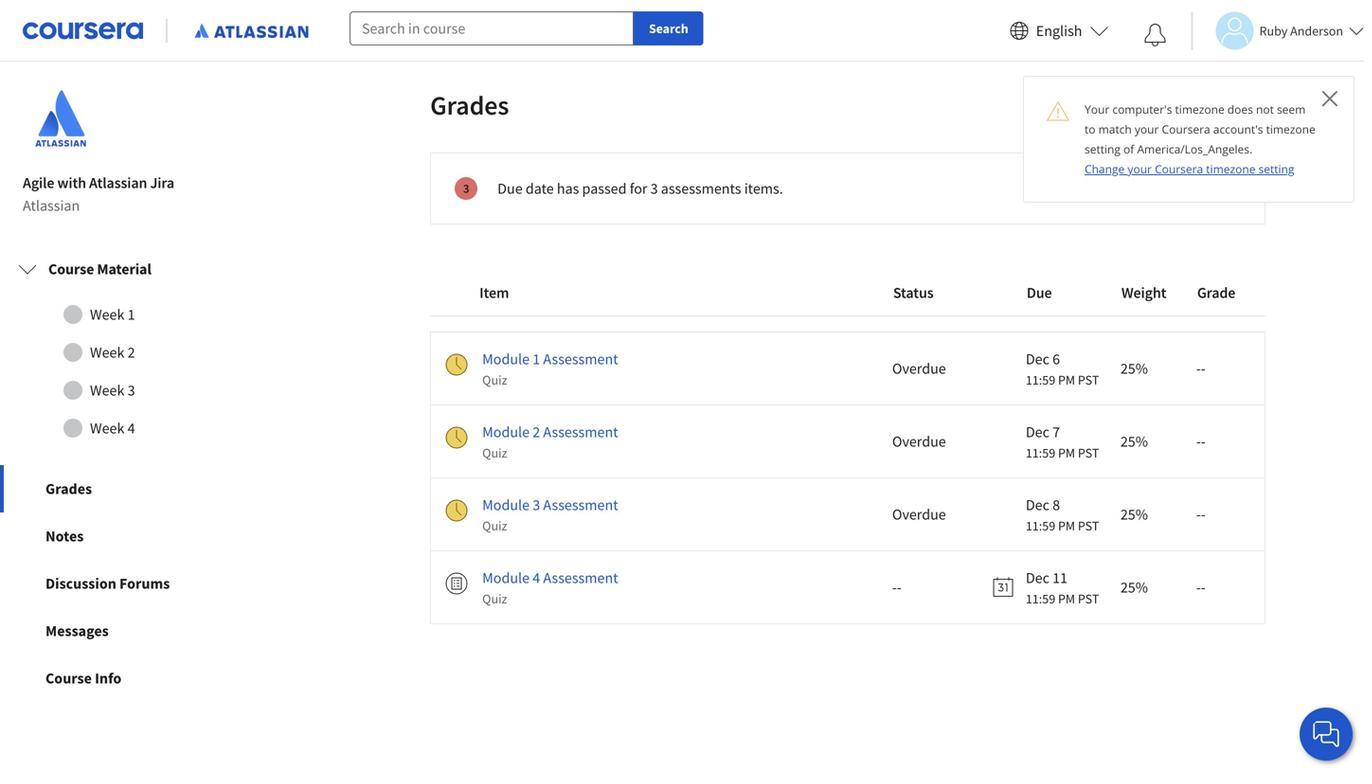 Task type: locate. For each thing, give the bounding box(es) containing it.
4 down "week 3" link
[[128, 419, 135, 438]]

11:59 down 6
[[1026, 372, 1056, 389]]

0 vertical spatial 2
[[128, 343, 135, 362]]

1 horizontal spatial 2
[[533, 423, 540, 442]]

pst for 6
[[1078, 372, 1100, 389]]

4 for week
[[128, 419, 135, 438]]

module down "module 3 assessment quiz"
[[482, 569, 530, 588]]

timezone
[[1176, 101, 1225, 117], [1267, 121, 1316, 137], [1207, 161, 1256, 177]]

pm inside dec 6 11:59 pm pst
[[1058, 372, 1076, 389]]

25% right dec 11 11:59 pm pst
[[1121, 578, 1148, 597]]

pst right due soon icon
[[1078, 590, 1100, 607]]

module 1 assessment quiz
[[482, 350, 618, 389]]

week inside week 2 link
[[90, 343, 124, 362]]

1 inside module 1 assessment quiz
[[533, 350, 540, 369]]

due column header
[[1027, 281, 1105, 304]]

0 horizontal spatial 1
[[128, 305, 135, 324]]

dec left 7
[[1026, 423, 1050, 442]]

1 horizontal spatial 4
[[533, 569, 540, 588]]

quiz down 'module 2 assessment' "link"
[[482, 444, 507, 462]]

0 vertical spatial course
[[48, 260, 94, 279]]

week 3 link
[[18, 372, 255, 409]]

2 quiz from the top
[[482, 444, 507, 462]]

row containing item
[[430, 270, 1266, 317]]

assessment down module 1 assessment quiz at the left of the page
[[543, 423, 618, 442]]

1 up week 2 link
[[128, 305, 135, 324]]

atlassian down agile
[[23, 196, 80, 215]]

2 overdue image from the top
[[446, 426, 468, 449]]

overdue image
[[446, 354, 468, 376], [446, 426, 468, 449], [446, 499, 468, 522]]

due date has passed for 3 assessments items.
[[498, 179, 783, 198]]

2 inside module 2 assessment quiz
[[533, 423, 540, 442]]

0 vertical spatial overdue image
[[446, 354, 468, 376]]

ruby anderson
[[1260, 22, 1344, 39]]

11:59
[[1026, 372, 1056, 389], [1026, 444, 1056, 462], [1026, 517, 1056, 535], [1026, 590, 1056, 607]]

overdue image for module 3 assessment
[[446, 499, 468, 522]]

due inside due column header
[[1027, 283, 1052, 302]]

2 down module 1 assessment quiz at the left of the page
[[533, 423, 540, 442]]

1 vertical spatial 2
[[533, 423, 540, 442]]

quiz inside module 4 assessment quiz
[[482, 590, 507, 607]]

timezone mismatch warning modal dialog
[[1023, 76, 1355, 203]]

coursera image
[[23, 15, 143, 46]]

1 pm from the top
[[1058, 372, 1076, 389]]

notes link
[[0, 513, 273, 560]]

3 quiz from the top
[[482, 517, 507, 535]]

quiz for module 2 assessment
[[482, 444, 507, 462]]

11:59 down 11
[[1026, 590, 1056, 607]]

3 right for
[[651, 179, 658, 198]]

1 module from the top
[[482, 350, 530, 369]]

0 vertical spatial overdue
[[892, 359, 946, 378]]

overdue
[[892, 359, 946, 378], [892, 432, 946, 451], [892, 505, 946, 524]]

25% right dec 6 11:59 pm pst
[[1121, 359, 1148, 378]]

1 vertical spatial 1
[[533, 350, 540, 369]]

dec left 6
[[1026, 350, 1050, 369]]

course inside 'dropdown button'
[[48, 260, 94, 279]]

3 pm from the top
[[1058, 517, 1076, 535]]

module inside module 2 assessment quiz
[[482, 423, 530, 442]]

pm inside dec 8 11:59 pm pst
[[1058, 517, 1076, 535]]

pst
[[1078, 372, 1100, 389], [1078, 444, 1100, 462], [1078, 517, 1100, 535], [1078, 590, 1100, 607]]

1 horizontal spatial due
[[1027, 283, 1052, 302]]

0 vertical spatial your
[[1135, 121, 1159, 137]]

your down of
[[1128, 161, 1152, 177]]

pm inside dec 7 11:59 pm pst
[[1058, 444, 1076, 462]]

1 11:59 from the top
[[1026, 372, 1056, 389]]

timezone up the america/los_angeles.
[[1176, 101, 1225, 117]]

week down week 1
[[90, 343, 124, 362]]

11:59 inside dec 7 11:59 pm pst
[[1026, 444, 1056, 462]]

week down week 3
[[90, 419, 124, 438]]

module 3 assessment cell
[[482, 494, 757, 535]]

25% right dec 8 11:59 pm pst
[[1121, 505, 1148, 524]]

overdue image left module 2 assessment quiz
[[446, 426, 468, 449]]

assessment down module 2 assessment quiz
[[543, 496, 618, 515]]

row containing module 4 assessment
[[430, 551, 1266, 625]]

0 vertical spatial grades
[[430, 89, 509, 122]]

due up dec 6 11:59 pm pst
[[1027, 283, 1052, 302]]

11:59 for 8
[[1026, 517, 1056, 535]]

3 pst from the top
[[1078, 517, 1100, 535]]

course left info
[[45, 669, 92, 688]]

11:59 down 7
[[1026, 444, 1056, 462]]

11:59 inside dec 6 11:59 pm pst
[[1026, 372, 1056, 389]]

module 1 assessment cell
[[482, 348, 757, 390]]

timezone down seem
[[1267, 121, 1316, 137]]

dec 11 cell
[[992, 567, 1106, 608]]

dec inside dec 11 11:59 pm pst
[[1026, 569, 1050, 588]]

3 module from the top
[[482, 496, 530, 515]]

dec inside dec 6 11:59 pm pst
[[1026, 350, 1050, 369]]

4 pm from the top
[[1058, 590, 1076, 607]]

1 vertical spatial overdue image
[[446, 426, 468, 449]]

3 overdue image from the top
[[446, 499, 468, 522]]

does
[[1228, 101, 1254, 117]]

4 pst from the top
[[1078, 590, 1100, 607]]

pst inside dec 8 11:59 pm pst
[[1078, 517, 1100, 535]]

1
[[128, 305, 135, 324], [533, 350, 540, 369]]

module down item
[[482, 350, 530, 369]]

quiz down module 1 assessment link
[[482, 372, 507, 389]]

quiz inside module 2 assessment quiz
[[482, 444, 507, 462]]

week for week 1
[[90, 305, 124, 324]]

grades down the search in course text field on the left top of the page
[[430, 89, 509, 122]]

course info
[[45, 669, 122, 688]]

4 assessment from the top
[[543, 569, 618, 588]]

quiz for module 3 assessment
[[482, 517, 507, 535]]

course
[[48, 260, 94, 279], [45, 669, 92, 688]]

1 up 'module 2 assessment' "link"
[[533, 350, 540, 369]]

quiz down the module 3 assessment link
[[482, 517, 507, 535]]

--
[[1197, 359, 1206, 378], [1197, 432, 1206, 451], [1197, 505, 1206, 524], [892, 578, 902, 597], [1197, 578, 1206, 597]]

2 11:59 from the top
[[1026, 444, 1056, 462]]

4 inside module 4 assessment quiz
[[533, 569, 540, 588]]

atlassian
[[89, 173, 147, 192], [23, 196, 80, 215]]

1 vertical spatial 4
[[533, 569, 540, 588]]

1 vertical spatial grades
[[45, 480, 92, 498]]

11:59 inside dec 8 11:59 pm pst
[[1026, 517, 1056, 535]]

dec inside dec 7 11:59 pm pst
[[1026, 423, 1050, 442]]

timezone down account's at the top right
[[1207, 161, 1256, 177]]

pm for 6
[[1058, 372, 1076, 389]]

assessment
[[543, 350, 618, 369], [543, 423, 618, 442], [543, 496, 618, 515], [543, 569, 618, 588]]

week
[[90, 305, 124, 324], [90, 343, 124, 362], [90, 381, 124, 400], [90, 419, 124, 438]]

2 vertical spatial overdue
[[892, 505, 946, 524]]

week 1
[[90, 305, 135, 324]]

pm down the 8
[[1058, 517, 1076, 535]]

1 for week
[[128, 305, 135, 324]]

week 2
[[90, 343, 135, 362]]

messages
[[45, 622, 109, 641]]

not
[[1257, 101, 1274, 117]]

pst for 11
[[1078, 590, 1100, 607]]

your down computer's
[[1135, 121, 1159, 137]]

grades
[[430, 89, 509, 122], [45, 480, 92, 498]]

1 vertical spatial overdue
[[892, 432, 946, 451]]

25%
[[1121, 359, 1148, 378], [1121, 432, 1148, 451], [1121, 505, 1148, 524], [1121, 578, 1148, 597]]

assignment count element
[[463, 172, 469, 206]]

4 down "module 3 assessment quiz"
[[533, 569, 540, 588]]

grades up notes
[[45, 480, 92, 498]]

2 25% from the top
[[1121, 432, 1148, 451]]

week up "week 2"
[[90, 305, 124, 324]]

2 overdue from the top
[[892, 432, 946, 451]]

change your coursera timezone setting link
[[1085, 161, 1295, 177]]

8
[[1053, 496, 1060, 515]]

2 down week 1 link
[[128, 343, 135, 362]]

4
[[128, 419, 135, 438], [533, 569, 540, 588]]

quiz inside module 1 assessment quiz
[[482, 372, 507, 389]]

dec 8 11:59 pm pst
[[1026, 496, 1100, 535]]

module inside module 4 assessment quiz
[[482, 569, 530, 588]]

computer's
[[1113, 101, 1173, 117]]

✕
[[1322, 82, 1339, 113]]

week inside week 1 link
[[90, 305, 124, 324]]

2 dec from the top
[[1026, 423, 1050, 442]]

module inside "module 3 assessment quiz"
[[482, 496, 530, 515]]

module down module 2 assessment quiz
[[482, 496, 530, 515]]

pst up dec 7 11:59 pm pst
[[1078, 372, 1100, 389]]

assessment for module 4 assessment
[[543, 569, 618, 588]]

row
[[430, 270, 1266, 317], [430, 332, 1266, 405], [430, 405, 1266, 478], [430, 478, 1266, 551], [430, 551, 1266, 625]]

dec inside dec 8 11:59 pm pst
[[1026, 496, 1050, 515]]

3 row from the top
[[430, 405, 1266, 478]]

2 vertical spatial overdue image
[[446, 499, 468, 522]]

english
[[1037, 21, 1083, 40]]

4 module from the top
[[482, 569, 530, 588]]

1 vertical spatial coursera
[[1155, 161, 1204, 177]]

due
[[498, 179, 523, 198], [1027, 283, 1052, 302]]

dec
[[1026, 350, 1050, 369], [1026, 423, 1050, 442], [1026, 496, 1050, 515], [1026, 569, 1050, 588]]

7
[[1053, 423, 1060, 442]]

3
[[651, 179, 658, 198], [463, 181, 469, 196], [128, 381, 135, 400], [533, 496, 540, 515]]

3 assessment from the top
[[543, 496, 618, 515]]

1 dec from the top
[[1026, 350, 1050, 369]]

3 11:59 from the top
[[1026, 517, 1056, 535]]

module 2 assessment quiz
[[482, 423, 618, 462]]

setting down account's at the top right
[[1259, 161, 1295, 177]]

1 assessment from the top
[[543, 350, 618, 369]]

module inside module 1 assessment quiz
[[482, 350, 530, 369]]

module 4 assessment cell
[[482, 567, 757, 608]]

to
[[1085, 121, 1096, 137]]

coursera up the america/los_angeles.
[[1162, 121, 1211, 137]]

pst inside dec 7 11:59 pm pst
[[1078, 444, 1100, 462]]

5 row from the top
[[430, 551, 1266, 625]]

✕ button
[[1322, 82, 1339, 113]]

dec 7 11:59 pm pst
[[1026, 423, 1100, 462]]

pm down 6
[[1058, 372, 1076, 389]]

1 pst from the top
[[1078, 372, 1100, 389]]

0 horizontal spatial due
[[498, 179, 523, 198]]

discussion
[[45, 574, 116, 593]]

help center image
[[1315, 723, 1338, 746]]

2 week from the top
[[90, 343, 124, 362]]

1 vertical spatial setting
[[1259, 161, 1295, 177]]

for
[[630, 179, 648, 198]]

1 vertical spatial due
[[1027, 283, 1052, 302]]

setting up 'change'
[[1085, 141, 1121, 157]]

account's
[[1214, 121, 1264, 137]]

overdue image left module 1 assessment quiz at the left of the page
[[446, 354, 468, 376]]

week 3
[[90, 381, 135, 400]]

0 vertical spatial 1
[[128, 305, 135, 324]]

1 horizontal spatial atlassian
[[89, 173, 147, 192]]

25% right dec 7 11:59 pm pst
[[1121, 432, 1148, 451]]

assessment up 'module 2 assessment' "link"
[[543, 350, 618, 369]]

4 quiz from the top
[[482, 590, 507, 607]]

2 pst from the top
[[1078, 444, 1100, 462]]

pst up dec 11 11:59 pm pst
[[1078, 517, 1100, 535]]

quiz
[[482, 372, 507, 389], [482, 444, 507, 462], [482, 517, 507, 535], [482, 590, 507, 607]]

module
[[482, 350, 530, 369], [482, 423, 530, 442], [482, 496, 530, 515], [482, 569, 530, 588]]

pm
[[1058, 372, 1076, 389], [1058, 444, 1076, 462], [1058, 517, 1076, 535], [1058, 590, 1076, 607]]

3 week from the top
[[90, 381, 124, 400]]

pm down 11
[[1058, 590, 1076, 607]]

coursera down the america/los_angeles.
[[1155, 161, 1204, 177]]

module for module 1 assessment
[[482, 350, 530, 369]]

1 overdue from the top
[[892, 359, 946, 378]]

coursera
[[1162, 121, 1211, 137], [1155, 161, 1204, 177]]

course info link
[[0, 655, 273, 702]]

0 vertical spatial coursera
[[1162, 121, 1211, 137]]

assessment inside module 1 assessment quiz
[[543, 350, 618, 369]]

assessment inside "module 3 assessment quiz"
[[543, 496, 618, 515]]

atlassian left jira
[[89, 173, 147, 192]]

quiz inside "module 3 assessment quiz"
[[482, 517, 507, 535]]

english button
[[1002, 0, 1117, 62]]

chat with us image
[[1311, 719, 1342, 750]]

11:59 for 11
[[1026, 590, 1056, 607]]

2 module from the top
[[482, 423, 530, 442]]

due for due
[[1027, 283, 1052, 302]]

1 vertical spatial timezone
[[1267, 121, 1316, 137]]

1 overdue image from the top
[[446, 354, 468, 376]]

pm for 8
[[1058, 517, 1076, 535]]

3 25% from the top
[[1121, 505, 1148, 524]]

grades link
[[0, 465, 273, 513]]

overdue image left "module 3 assessment quiz"
[[446, 499, 468, 522]]

0 horizontal spatial 4
[[128, 419, 135, 438]]

2 for module
[[533, 423, 540, 442]]

dec left 11
[[1026, 569, 1050, 588]]

course left material
[[48, 260, 94, 279]]

your
[[1135, 121, 1159, 137], [1128, 161, 1152, 177]]

1 25% from the top
[[1121, 359, 1148, 378]]

week inside "week 3" link
[[90, 381, 124, 400]]

3 down module 2 assessment quiz
[[533, 496, 540, 515]]

1 horizontal spatial 1
[[533, 350, 540, 369]]

week for week 2
[[90, 343, 124, 362]]

module down module 1 assessment quiz at the left of the page
[[482, 423, 530, 442]]

pm inside dec 11 11:59 pm pst
[[1058, 590, 1076, 607]]

11:59 down the 8
[[1026, 517, 1056, 535]]

3 overdue from the top
[[892, 505, 946, 524]]

assessment for module 2 assessment
[[543, 423, 618, 442]]

week up week 4
[[90, 381, 124, 400]]

pm down 7
[[1058, 444, 1076, 462]]

due left date
[[498, 179, 523, 198]]

4 dec from the top
[[1026, 569, 1050, 588]]

0 vertical spatial 4
[[128, 419, 135, 438]]

match
[[1099, 121, 1132, 137]]

quiz down module 4 assessment 'link'
[[482, 590, 507, 607]]

11:59 inside dec 11 11:59 pm pst
[[1026, 590, 1056, 607]]

assessment down "module 3 assessment quiz"
[[543, 569, 618, 588]]

25% for dec 7
[[1121, 432, 1148, 451]]

-- for dec 8
[[1197, 505, 1206, 524]]

week inside the "week 4" link
[[90, 419, 124, 438]]

setting
[[1085, 141, 1121, 157], [1259, 161, 1295, 177]]

module for module 4 assessment
[[482, 569, 530, 588]]

dec for dec 11
[[1026, 569, 1050, 588]]

1 week from the top
[[90, 305, 124, 324]]

row containing module 2 assessment
[[430, 405, 1266, 478]]

0 horizontal spatial 2
[[128, 343, 135, 362]]

module 1 assessment link
[[482, 348, 618, 371]]

2 for week
[[128, 343, 135, 362]]

overdue for dec 8
[[892, 505, 946, 524]]

0 vertical spatial due
[[498, 179, 523, 198]]

0 horizontal spatial setting
[[1085, 141, 1121, 157]]

2 pm from the top
[[1058, 444, 1076, 462]]

america/los_angeles.
[[1138, 141, 1253, 157]]

1 quiz from the top
[[482, 372, 507, 389]]

1 vertical spatial course
[[45, 669, 92, 688]]

pst up dec 8 11:59 pm pst
[[1078, 444, 1100, 462]]

-
[[1197, 359, 1201, 378], [1201, 359, 1206, 378], [1197, 432, 1201, 451], [1201, 432, 1206, 451], [1197, 505, 1201, 524], [1201, 505, 1206, 524], [892, 578, 897, 597], [897, 578, 902, 597], [1197, 578, 1201, 597], [1201, 578, 1206, 597]]

4 11:59 from the top
[[1026, 590, 1056, 607]]

2 assessment from the top
[[543, 423, 618, 442]]

pm for 11
[[1058, 590, 1076, 607]]

2 row from the top
[[430, 332, 1266, 405]]

forums
[[119, 574, 170, 593]]

3 dec from the top
[[1026, 496, 1050, 515]]

assessment inside module 4 assessment quiz
[[543, 569, 618, 588]]

1 row from the top
[[430, 270, 1266, 317]]

dec left the 8
[[1026, 496, 1050, 515]]

pst inside dec 11 11:59 pm pst
[[1078, 590, 1100, 607]]

1 vertical spatial atlassian
[[23, 196, 80, 215]]

2
[[128, 343, 135, 362], [533, 423, 540, 442]]

4 week from the top
[[90, 419, 124, 438]]

assessment inside module 2 assessment quiz
[[543, 423, 618, 442]]

pst inside dec 6 11:59 pm pst
[[1078, 372, 1100, 389]]

2 inside week 2 link
[[128, 343, 135, 362]]

4 row from the top
[[430, 478, 1266, 551]]

course material
[[48, 260, 151, 279]]



Task type: vqa. For each thing, say whether or not it's contained in the screenshot.


Task type: describe. For each thing, give the bounding box(es) containing it.
quiz for module 4 assessment
[[482, 590, 507, 607]]

0 vertical spatial setting
[[1085, 141, 1121, 157]]

change
[[1085, 161, 1125, 177]]

due soon image
[[992, 576, 1015, 598]]

messages link
[[0, 607, 273, 655]]

module 4 assessment link
[[482, 567, 618, 589]]

-- for dec 6
[[1197, 359, 1206, 378]]

dec for dec 7
[[1026, 423, 1050, 442]]

assessment for module 1 assessment
[[543, 350, 618, 369]]

pm for 7
[[1058, 444, 1076, 462]]

of
[[1124, 141, 1135, 157]]

dec for dec 6
[[1026, 350, 1050, 369]]

row containing module 1 assessment
[[430, 332, 1266, 405]]

1 vertical spatial your
[[1128, 161, 1152, 177]]

ruby anderson button
[[1192, 12, 1365, 50]]

module 3 assessment quiz
[[482, 496, 618, 535]]

week 2 link
[[18, 334, 255, 372]]

module 2 assessment cell
[[482, 421, 757, 462]]

grade
[[1198, 283, 1236, 302]]

quiz for module 1 assessment
[[482, 372, 507, 389]]

passed
[[582, 179, 627, 198]]

module 2 assessment link
[[482, 421, 618, 444]]

0 vertical spatial timezone
[[1176, 101, 1225, 117]]

0 vertical spatial atlassian
[[89, 173, 147, 192]]

agile
[[23, 173, 54, 192]]

week 1 link
[[18, 296, 255, 334]]

11:59 for 7
[[1026, 444, 1056, 462]]

25% for dec 6
[[1121, 359, 1148, 378]]

your
[[1085, 101, 1110, 117]]

1 horizontal spatial setting
[[1259, 161, 1295, 177]]

status
[[893, 283, 934, 302]]

assessments
[[661, 179, 742, 198]]

your computer's timezone does not seem to match your coursera account's timezone setting of america/los_angeles. change your coursera timezone setting
[[1085, 101, 1316, 177]]

info
[[95, 669, 122, 688]]

course for course material
[[48, 260, 94, 279]]

has
[[557, 179, 579, 198]]

module for module 3 assessment
[[482, 496, 530, 515]]

1 horizontal spatial grades
[[430, 89, 509, 122]]

3 left date
[[463, 181, 469, 196]]

6
[[1053, 350, 1060, 369]]

11:59 for 6
[[1026, 372, 1056, 389]]

overdue for dec 6
[[892, 359, 946, 378]]

dec 11 11:59 pm pst
[[1026, 569, 1100, 607]]

agile with atlassian jira atlassian
[[23, 173, 174, 215]]

0 horizontal spatial atlassian
[[23, 196, 80, 215]]

pst for 7
[[1078, 444, 1100, 462]]

-- for dec 7
[[1197, 432, 1206, 451]]

with
[[57, 173, 86, 192]]

warning image
[[1047, 99, 1070, 122]]

3 up the "week 4" link
[[128, 381, 135, 400]]

Search in course text field
[[350, 11, 634, 45]]

overdue image for module 1 assessment
[[446, 354, 468, 376]]

week 4 link
[[18, 409, 255, 447]]

assessment for module 3 assessment
[[543, 496, 618, 515]]

anderson
[[1291, 22, 1344, 39]]

module 4 assessment quiz
[[482, 569, 618, 607]]

course for course info
[[45, 669, 92, 688]]

25% for dec 8
[[1121, 505, 1148, 524]]

0 horizontal spatial grades
[[45, 480, 92, 498]]

week for week 4
[[90, 419, 124, 438]]

module for module 2 assessment
[[482, 423, 530, 442]]

atlassian image
[[23, 81, 99, 156]]

overdue for dec 7
[[892, 432, 946, 451]]

assignments table grid
[[430, 270, 1266, 625]]

seem
[[1277, 101, 1306, 117]]

date
[[526, 179, 554, 198]]

1 for module
[[533, 350, 540, 369]]

items.
[[745, 179, 783, 198]]

item column header
[[480, 281, 844, 304]]

row containing module 3 assessment
[[430, 478, 1266, 551]]

11
[[1053, 569, 1068, 588]]

pst for 8
[[1078, 517, 1100, 535]]

course material button
[[3, 243, 270, 296]]

week for week 3
[[90, 381, 124, 400]]

4 for module
[[533, 569, 540, 588]]

item
[[480, 283, 509, 302]]

grade column header
[[1198, 281, 1236, 304]]

due for due date has passed for 3 assessments items.
[[498, 179, 523, 198]]

dec for dec 8
[[1026, 496, 1050, 515]]

weight
[[1122, 283, 1167, 302]]

ruby
[[1260, 22, 1288, 39]]

search button
[[634, 11, 704, 45]]

weight column header
[[1122, 281, 1167, 304]]

discussion forums link
[[0, 560, 273, 607]]

status column header
[[893, 281, 978, 304]]

notes
[[45, 527, 84, 546]]

2 vertical spatial timezone
[[1207, 161, 1256, 177]]

week 4
[[90, 419, 135, 438]]

4 25% from the top
[[1121, 578, 1148, 597]]

search
[[649, 20, 689, 37]]

show notifications image
[[1144, 24, 1167, 46]]

dec 6 11:59 pm pst
[[1026, 350, 1100, 389]]

material
[[97, 260, 151, 279]]

discussion forums
[[45, 574, 170, 593]]

overdue image for module 2 assessment
[[446, 426, 468, 449]]

jira
[[150, 173, 174, 192]]

3 inside "module 3 assessment quiz"
[[533, 496, 540, 515]]

module 3 assessment link
[[482, 494, 618, 517]]



